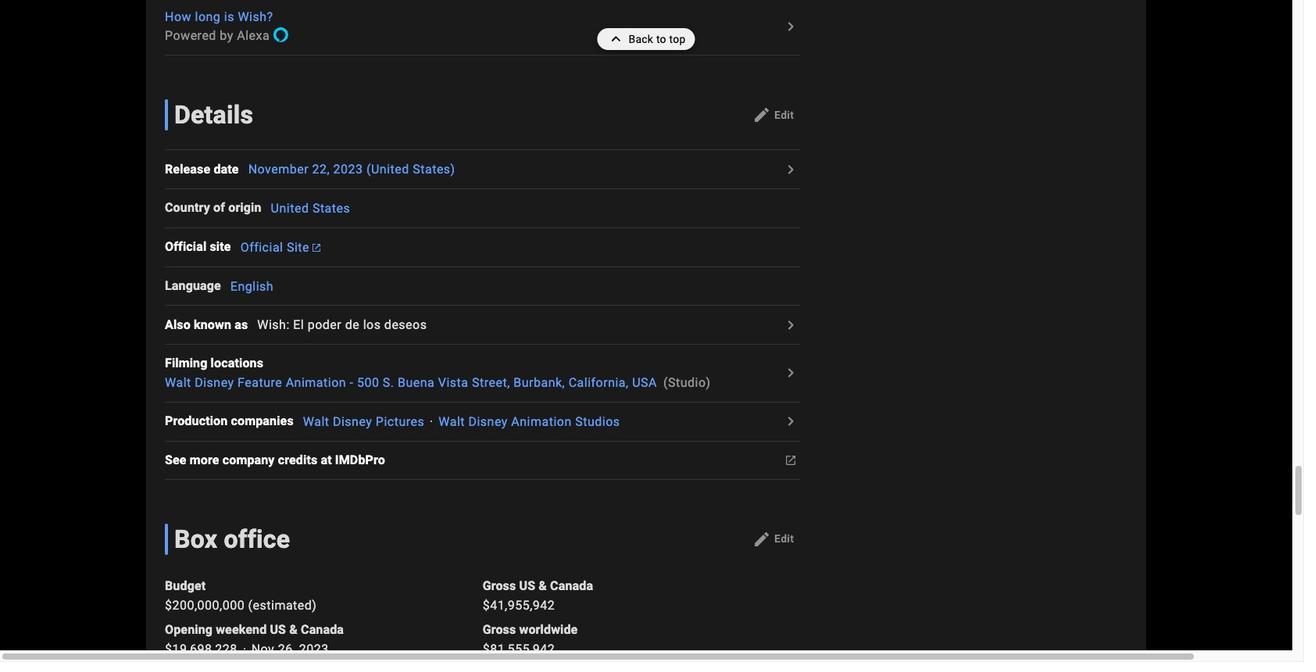 Task type: locate. For each thing, give the bounding box(es) containing it.
edit for details
[[775, 109, 794, 121]]

gross worldwide $81,555,942
[[483, 622, 578, 657]]

0 vertical spatial &
[[539, 578, 547, 593]]

2 horizontal spatial disney
[[469, 414, 508, 429]]

0 horizontal spatial 2023
[[299, 642, 329, 657]]

2 vertical spatial see more image
[[782, 412, 801, 431]]

1 horizontal spatial us
[[519, 578, 536, 593]]

22,
[[312, 162, 330, 177]]

official left site
[[165, 239, 207, 254]]

official for official site
[[165, 239, 207, 254]]

walt
[[165, 375, 191, 390], [303, 414, 329, 429], [439, 414, 465, 429]]

2 official from the left
[[240, 240, 283, 254]]

date
[[214, 162, 239, 176]]

walt down 'vista' in the bottom of the page
[[439, 414, 465, 429]]

canada
[[550, 578, 593, 593], [301, 622, 344, 637]]

disney down street,
[[469, 414, 508, 429]]

filming locations button
[[165, 354, 273, 373]]

el
[[293, 317, 304, 332]]

english
[[230, 279, 274, 293]]

0 vertical spatial animation
[[286, 375, 346, 390]]

how
[[165, 10, 192, 24]]

see more image for walt disney pictures
[[782, 412, 801, 431]]

animation down burbank,
[[511, 414, 572, 429]]

official
[[165, 239, 207, 254], [240, 240, 283, 254]]

us
[[519, 578, 536, 593], [270, 622, 286, 637]]

$81,555,942
[[483, 642, 555, 657]]

companies
[[231, 414, 294, 429]]

1 vertical spatial edit button
[[747, 527, 801, 552]]

see more image
[[782, 160, 801, 179], [782, 364, 801, 383], [782, 412, 801, 431]]

canada up worldwide
[[550, 578, 593, 593]]

burbank,
[[514, 375, 565, 390]]

1 see more image from the top
[[782, 316, 801, 334]]

see more image
[[782, 316, 801, 334], [782, 451, 801, 469]]

by
[[220, 28, 234, 43]]

see more company credits at imdbpro
[[165, 452, 385, 467]]

1 vertical spatial &
[[289, 622, 298, 637]]

alexa image
[[273, 27, 289, 43]]

edit button for details
[[747, 103, 801, 128]]

0 vertical spatial gross
[[483, 578, 516, 593]]

edit image
[[753, 106, 772, 124], [753, 530, 772, 548]]

nov
[[251, 642, 275, 657]]

disney down -
[[333, 414, 372, 429]]

vista
[[438, 375, 469, 390]]

0 horizontal spatial us
[[270, 622, 286, 637]]

disney down filming locations button
[[195, 375, 234, 390]]

gross for gross worldwide $81,555,942
[[483, 622, 516, 637]]

1 horizontal spatial official
[[240, 240, 283, 254]]

1 vertical spatial edit
[[775, 533, 794, 545]]

feature
[[238, 375, 282, 390]]

1 edit button from the top
[[747, 103, 801, 128]]

powered
[[165, 28, 216, 43]]

1 vertical spatial see more image
[[782, 451, 801, 469]]

how long is wish? button
[[165, 8, 780, 27]]

walt up at
[[303, 414, 329, 429]]

details
[[174, 100, 253, 130]]

november 22, 2023 (united states) button
[[248, 162, 455, 177]]

2 edit image from the top
[[753, 530, 772, 548]]

gross up $81,555,942
[[483, 622, 516, 637]]

disney
[[195, 375, 234, 390], [333, 414, 372, 429], [469, 414, 508, 429]]

gross inside 'gross us & canada $41,955,942'
[[483, 578, 516, 593]]

0 horizontal spatial canada
[[301, 622, 344, 637]]

edit
[[775, 109, 794, 121], [775, 533, 794, 545]]

0 horizontal spatial disney
[[195, 375, 234, 390]]

0 horizontal spatial official
[[165, 239, 207, 254]]

official site
[[240, 240, 310, 254]]

0 vertical spatial edit button
[[747, 103, 801, 128]]

$200,000,000
[[165, 597, 245, 612]]

see
[[165, 452, 186, 467]]

also
[[165, 317, 191, 332]]

1 horizontal spatial walt
[[303, 414, 329, 429]]

official inside see more element
[[165, 239, 207, 254]]

& up "nov 26, 2023"
[[289, 622, 298, 637]]

0 vertical spatial edit
[[775, 109, 794, 121]]

canada up "nov 26, 2023"
[[301, 622, 344, 637]]

2 edit from the top
[[775, 533, 794, 545]]

1 horizontal spatial &
[[539, 578, 547, 593]]

walt disney animation studios button
[[439, 414, 620, 429]]

us inside 'gross us & canada $41,955,942'
[[519, 578, 536, 593]]

known
[[194, 317, 231, 332]]

site
[[210, 239, 231, 254]]

2 horizontal spatial walt
[[439, 414, 465, 429]]

1 vertical spatial canada
[[301, 622, 344, 637]]

0 vertical spatial see more image
[[782, 160, 801, 179]]

disney for walt disney pictures
[[333, 414, 372, 429]]

locations
[[211, 356, 263, 371]]

0 vertical spatial edit image
[[753, 106, 772, 124]]

production companies button
[[165, 412, 303, 431]]

0 horizontal spatial walt
[[165, 375, 191, 390]]

0 vertical spatial us
[[519, 578, 536, 593]]

buena
[[398, 375, 435, 390]]

1 edit image from the top
[[753, 106, 772, 124]]

alexa
[[237, 28, 270, 43]]

back to top button
[[597, 28, 695, 50]]

animation
[[286, 375, 346, 390], [511, 414, 572, 429]]

1 horizontal spatial animation
[[511, 414, 572, 429]]

1 edit from the top
[[775, 109, 794, 121]]

1 vertical spatial us
[[270, 622, 286, 637]]

powered by alexa
[[165, 28, 270, 43]]

0 vertical spatial see more image
[[782, 316, 801, 334]]

walt down filming
[[165, 375, 191, 390]]

1 gross from the top
[[483, 578, 516, 593]]

expand less image
[[607, 28, 629, 50]]

of
[[213, 200, 225, 215]]

1 horizontal spatial canada
[[550, 578, 593, 593]]

de
[[345, 317, 360, 332]]

gross
[[483, 578, 516, 593], [483, 622, 516, 637]]

0 vertical spatial canada
[[550, 578, 593, 593]]

&
[[539, 578, 547, 593], [289, 622, 298, 637]]

more
[[190, 452, 219, 467]]

0 vertical spatial 2023
[[333, 162, 363, 177]]

company
[[223, 452, 275, 467]]

us up $41,955,942 on the left bottom
[[519, 578, 536, 593]]

budget $200,000,000 (estimated)
[[165, 578, 317, 612]]

wish?
[[238, 10, 273, 24]]

november
[[248, 162, 309, 177]]

site
[[287, 240, 310, 254]]

us up 26,
[[270, 622, 286, 637]]

edit image for details
[[753, 106, 772, 124]]

animation left -
[[286, 375, 346, 390]]

see more image for walt disney feature animation - 500 s. buena vista street, burbank, california, usa
[[782, 364, 801, 383]]

& up $41,955,942 on the left bottom
[[539, 578, 547, 593]]

1 horizontal spatial 2023
[[333, 162, 363, 177]]

0 horizontal spatial animation
[[286, 375, 346, 390]]

2 gross from the top
[[483, 622, 516, 637]]

english button
[[230, 279, 274, 293]]

(estimated)
[[248, 597, 317, 612]]

1 vertical spatial gross
[[483, 622, 516, 637]]

1 vertical spatial 2023
[[299, 642, 329, 657]]

1 vertical spatial animation
[[511, 414, 572, 429]]

2 see more image from the top
[[782, 451, 801, 469]]

1 official from the left
[[165, 239, 207, 254]]

1 vertical spatial see more image
[[782, 364, 801, 383]]

2 see more image from the top
[[782, 364, 801, 383]]

1 vertical spatial edit image
[[753, 530, 772, 548]]

3 see more image from the top
[[782, 412, 801, 431]]

see more element
[[165, 238, 240, 257]]

gross up $41,955,942 on the left bottom
[[483, 578, 516, 593]]

1 horizontal spatial disney
[[333, 414, 372, 429]]

gross inside gross worldwide $81,555,942
[[483, 622, 516, 637]]

2023 right 22,
[[333, 162, 363, 177]]

november 22, 2023 (united states)
[[248, 162, 455, 177]]

walt disney feature animation - 500 s. buena vista street, burbank, california, usa button
[[165, 375, 657, 390]]

2 edit button from the top
[[747, 527, 801, 552]]

2023
[[333, 162, 363, 177], [299, 642, 329, 657]]

official left 'site'
[[240, 240, 283, 254]]

2023 right 26,
[[299, 642, 329, 657]]



Task type: describe. For each thing, give the bounding box(es) containing it.
nov 26, 2023
[[251, 642, 329, 657]]

production companies
[[165, 414, 294, 429]]

walt for walt disney pictures
[[303, 414, 329, 429]]

launch inline image
[[313, 244, 320, 251]]

& inside 'gross us & canada $41,955,942'
[[539, 578, 547, 593]]

long
[[195, 10, 221, 24]]

united states button
[[271, 201, 350, 216]]

release date button
[[165, 160, 248, 179]]

26,
[[278, 642, 296, 657]]

animation inside filming locations walt disney feature animation - 500 s. buena vista street, burbank, california, usa (studio)
[[286, 375, 346, 390]]

$41,955,942
[[483, 597, 555, 612]]

wish: el poder de los deseos
[[257, 317, 427, 332]]

how long is wish?
[[165, 10, 273, 24]]

filming locations walt disney feature animation - 500 s. buena vista street, burbank, california, usa (studio)
[[165, 356, 711, 390]]

walt inside filming locations walt disney feature animation - 500 s. buena vista street, burbank, california, usa (studio)
[[165, 375, 191, 390]]

at
[[321, 452, 332, 467]]

canada inside 'gross us & canada $41,955,942'
[[550, 578, 593, 593]]

box
[[174, 524, 217, 554]]

california,
[[569, 375, 629, 390]]

edit image for box office
[[753, 530, 772, 548]]

office
[[224, 524, 290, 554]]

states)
[[413, 162, 455, 177]]

(united
[[367, 162, 409, 177]]

filming
[[165, 356, 208, 371]]

official for official site
[[240, 240, 283, 254]]

edit button for box office
[[747, 527, 801, 552]]

also known as
[[165, 317, 248, 332]]

weekend
[[216, 622, 267, 637]]

walt disney pictures
[[303, 414, 425, 429]]

$19,698,228
[[165, 642, 237, 657]]

usa
[[632, 375, 657, 390]]

release date
[[165, 162, 239, 176]]

2023 for 26,
[[299, 642, 329, 657]]

0 horizontal spatial &
[[289, 622, 298, 637]]

is
[[224, 10, 234, 24]]

wish:
[[257, 317, 290, 332]]

walt for walt disney animation studios
[[439, 414, 465, 429]]

pictures
[[376, 414, 425, 429]]

s.
[[383, 375, 394, 390]]

credits
[[278, 452, 318, 467]]

imdbpro
[[335, 452, 385, 467]]

budget
[[165, 578, 206, 593]]

street,
[[472, 375, 510, 390]]

country
[[165, 200, 210, 215]]

see the answer image
[[782, 17, 801, 36]]

poder
[[308, 317, 342, 332]]

as
[[235, 317, 248, 332]]

walt disney pictures button
[[303, 414, 425, 429]]

2023 for 22,
[[333, 162, 363, 177]]

country of origin
[[165, 200, 262, 215]]

gross for gross us & canada $41,955,942
[[483, 578, 516, 593]]

top
[[669, 33, 686, 45]]

united
[[271, 201, 309, 216]]

to
[[656, 33, 667, 45]]

official site button
[[240, 240, 320, 254]]

disney for walt disney animation studios
[[469, 414, 508, 429]]

edit for box office
[[775, 533, 794, 545]]

release
[[165, 162, 210, 176]]

gross us & canada $41,955,942
[[483, 578, 593, 612]]

walt disney animation studios
[[439, 414, 620, 429]]

language
[[165, 278, 221, 293]]

studios
[[575, 414, 620, 429]]

production
[[165, 414, 228, 429]]

official site
[[165, 239, 231, 254]]

deseos
[[384, 317, 427, 332]]

1 see more image from the top
[[782, 160, 801, 179]]

los
[[363, 317, 381, 332]]

also known as button
[[165, 316, 257, 334]]

box office
[[174, 524, 290, 554]]

disney inside filming locations walt disney feature animation - 500 s. buena vista street, burbank, california, usa (studio)
[[195, 375, 234, 390]]

opening
[[165, 622, 213, 637]]

-
[[350, 375, 354, 390]]

back to top
[[629, 33, 686, 45]]

back
[[629, 33, 654, 45]]

500
[[357, 375, 379, 390]]

worldwide
[[519, 622, 578, 637]]

see more company credits at imdbpro button
[[165, 451, 395, 469]]

origin
[[228, 200, 262, 215]]

states
[[313, 201, 350, 216]]

(studio)
[[664, 375, 711, 390]]

united states
[[271, 201, 350, 216]]

opening weekend us & canada
[[165, 622, 344, 637]]



Task type: vqa. For each thing, say whether or not it's contained in the screenshot.
List
no



